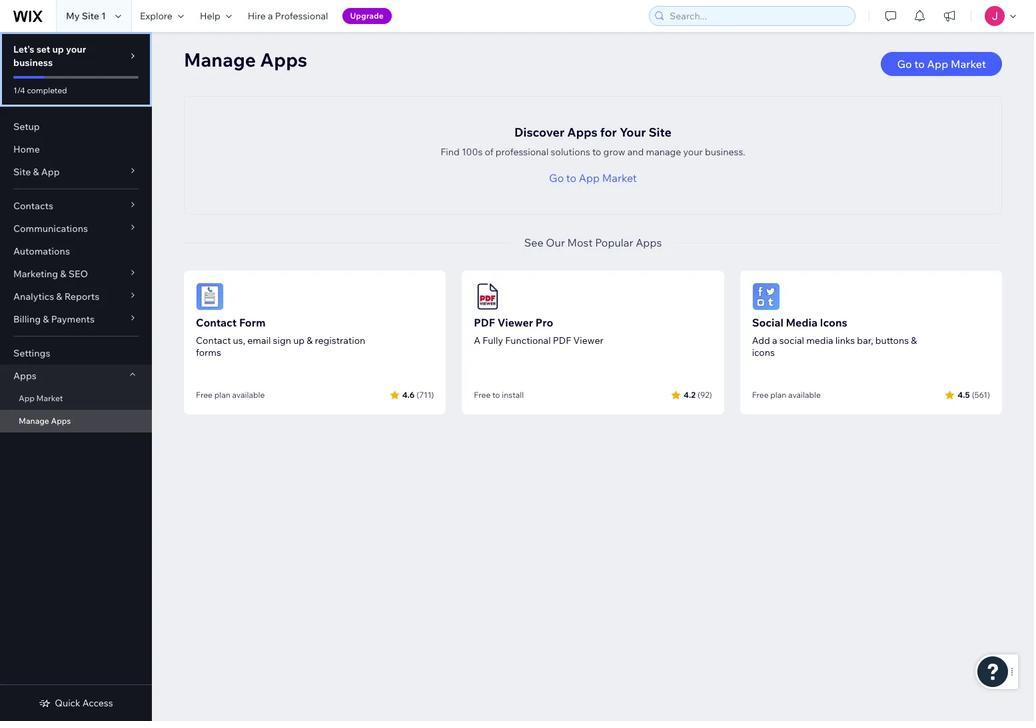 Task type: locate. For each thing, give the bounding box(es) containing it.
1 horizontal spatial plan
[[771, 390, 787, 400]]

functional
[[506, 335, 551, 347]]

0 horizontal spatial a
[[268, 10, 273, 22]]

& down home
[[33, 166, 39, 178]]

apps up solutions
[[568, 125, 598, 140]]

sidebar element
[[0, 32, 152, 721]]

a
[[268, 10, 273, 22], [773, 335, 778, 347]]

business
[[13, 57, 53, 69]]

forms
[[196, 347, 221, 359]]

1 available from the left
[[232, 390, 265, 400]]

hire a professional link
[[240, 0, 336, 32]]

pdf
[[474, 316, 495, 329], [553, 335, 572, 347]]

1 horizontal spatial free plan available
[[753, 390, 821, 400]]

free down icons
[[753, 390, 769, 400]]

2 contact from the top
[[196, 335, 231, 347]]

& right billing
[[43, 313, 49, 325]]

your right manage
[[684, 146, 703, 158]]

viewer
[[498, 316, 534, 329], [574, 335, 604, 347]]

home link
[[0, 138, 152, 161]]

& inside the social media icons add a social media links bar, buttons & icons
[[912, 335, 918, 347]]

free down forms
[[196, 390, 213, 400]]

2 horizontal spatial site
[[649, 125, 672, 140]]

pdf up a
[[474, 316, 495, 329]]

site up manage
[[649, 125, 672, 140]]

site & app button
[[0, 161, 152, 183]]

3 free from the left
[[753, 390, 769, 400]]

0 vertical spatial go to app market
[[898, 57, 987, 71]]

pdf viewer pro a fully functional pdf viewer
[[474, 316, 604, 347]]

0 vertical spatial manage
[[184, 48, 256, 71]]

0 vertical spatial up
[[52, 43, 64, 55]]

your
[[66, 43, 86, 55], [684, 146, 703, 158]]

billing & payments button
[[0, 308, 152, 331]]

& right buttons
[[912, 335, 918, 347]]

0 vertical spatial a
[[268, 10, 273, 22]]

social media icons logo image
[[753, 283, 781, 311]]

2 available from the left
[[789, 390, 821, 400]]

1 free from the left
[[196, 390, 213, 400]]

1 vertical spatial a
[[773, 335, 778, 347]]

go to app market for 'go to app market' 'button' to the top
[[898, 57, 987, 71]]

solutions
[[551, 146, 591, 158]]

1 horizontal spatial a
[[773, 335, 778, 347]]

go to app market
[[898, 57, 987, 71], [549, 171, 637, 185]]

1 vertical spatial go to app market
[[549, 171, 637, 185]]

marketing
[[13, 268, 58, 280]]

up inside the contact form contact us, email sign up & registration forms
[[293, 335, 305, 347]]

1 horizontal spatial up
[[293, 335, 305, 347]]

1 horizontal spatial your
[[684, 146, 703, 158]]

manage apps inside "link"
[[19, 416, 71, 426]]

viewer up functional
[[498, 316, 534, 329]]

0 horizontal spatial site
[[13, 166, 31, 178]]

1 horizontal spatial manage
[[184, 48, 256, 71]]

0 horizontal spatial free
[[196, 390, 213, 400]]

1 horizontal spatial manage apps
[[184, 48, 307, 71]]

app inside dropdown button
[[41, 166, 60, 178]]

payments
[[51, 313, 95, 325]]

manage down app market
[[19, 416, 49, 426]]

setup
[[13, 121, 40, 133]]

1 horizontal spatial available
[[789, 390, 821, 400]]

manage apps down app market
[[19, 416, 71, 426]]

free left install
[[474, 390, 491, 400]]

2 vertical spatial market
[[36, 393, 63, 403]]

help
[[200, 10, 221, 22]]

1/4 completed
[[13, 85, 67, 95]]

& left 'reports'
[[56, 291, 62, 303]]

billing
[[13, 313, 41, 325]]

a right the hire
[[268, 10, 273, 22]]

1 vertical spatial contact
[[196, 335, 231, 347]]

fully
[[483, 335, 503, 347]]

analytics
[[13, 291, 54, 303]]

& inside dropdown button
[[56, 291, 62, 303]]

& right "sign"
[[307, 335, 313, 347]]

site down home
[[13, 166, 31, 178]]

0 horizontal spatial go to app market
[[549, 171, 637, 185]]

0 horizontal spatial viewer
[[498, 316, 534, 329]]

0 vertical spatial market
[[951, 57, 987, 71]]

0 horizontal spatial available
[[232, 390, 265, 400]]

apps right popular
[[636, 236, 662, 249]]

4.6
[[402, 390, 415, 400]]

free plan available
[[196, 390, 265, 400], [753, 390, 821, 400]]

app inside "link"
[[19, 393, 35, 403]]

1 vertical spatial manage apps
[[19, 416, 71, 426]]

manage apps down the hire
[[184, 48, 307, 71]]

available down social
[[789, 390, 821, 400]]

email
[[248, 335, 271, 347]]

1 horizontal spatial go
[[898, 57, 913, 71]]

contact left the us, on the top
[[196, 335, 231, 347]]

free plan available down icons
[[753, 390, 821, 400]]

0 vertical spatial go
[[898, 57, 913, 71]]

plan down forms
[[214, 390, 231, 400]]

apps inside popup button
[[13, 370, 37, 382]]

available
[[232, 390, 265, 400], [789, 390, 821, 400]]

& inside popup button
[[43, 313, 49, 325]]

see our most popular apps
[[525, 236, 662, 249]]

0 horizontal spatial your
[[66, 43, 86, 55]]

seo
[[68, 268, 88, 280]]

0 horizontal spatial pdf
[[474, 316, 495, 329]]

up right set
[[52, 43, 64, 55]]

1 vertical spatial your
[[684, 146, 703, 158]]

your
[[620, 125, 646, 140]]

app for 'go to app market' 'button' to the top
[[928, 57, 949, 71]]

up right "sign"
[[293, 335, 305, 347]]

contacts button
[[0, 195, 152, 217]]

market
[[951, 57, 987, 71], [603, 171, 637, 185], [36, 393, 63, 403]]

& left seo
[[60, 268, 66, 280]]

apps inside "link"
[[51, 416, 71, 426]]

apps down the settings
[[13, 370, 37, 382]]

0 horizontal spatial free plan available
[[196, 390, 265, 400]]

add
[[753, 335, 771, 347]]

manage down help 'button'
[[184, 48, 256, 71]]

1 vertical spatial viewer
[[574, 335, 604, 347]]

1 horizontal spatial viewer
[[574, 335, 604, 347]]

up inside let's set up your business
[[52, 43, 64, 55]]

2 vertical spatial site
[[13, 166, 31, 178]]

1 vertical spatial market
[[603, 171, 637, 185]]

automations link
[[0, 240, 152, 263]]

my
[[66, 10, 80, 22]]

plan
[[214, 390, 231, 400], [771, 390, 787, 400]]

a right "add"
[[773, 335, 778, 347]]

social
[[753, 316, 784, 329]]

1 vertical spatial site
[[649, 125, 672, 140]]

apps down app market "link"
[[51, 416, 71, 426]]

plan for icons
[[771, 390, 787, 400]]

free
[[196, 390, 213, 400], [474, 390, 491, 400], [753, 390, 769, 400]]

manage inside "link"
[[19, 416, 49, 426]]

1 horizontal spatial pdf
[[553, 335, 572, 347]]

site
[[82, 10, 99, 22], [649, 125, 672, 140], [13, 166, 31, 178]]

1 free plan available from the left
[[196, 390, 265, 400]]

1 vertical spatial manage
[[19, 416, 49, 426]]

marketing & seo button
[[0, 263, 152, 285]]

1 horizontal spatial free
[[474, 390, 491, 400]]

pdf down pro
[[553, 335, 572, 347]]

go to app market for the leftmost 'go to app market' 'button'
[[549, 171, 637, 185]]

social media icons add a social media links bar, buttons & icons
[[753, 316, 918, 359]]

app
[[928, 57, 949, 71], [41, 166, 60, 178], [579, 171, 600, 185], [19, 393, 35, 403]]

0 vertical spatial your
[[66, 43, 86, 55]]

2 plan from the left
[[771, 390, 787, 400]]

1 plan from the left
[[214, 390, 231, 400]]

0 horizontal spatial go
[[549, 171, 564, 185]]

hire a professional
[[248, 10, 328, 22]]

1 horizontal spatial go to app market
[[898, 57, 987, 71]]

&
[[33, 166, 39, 178], [60, 268, 66, 280], [56, 291, 62, 303], [43, 313, 49, 325], [307, 335, 313, 347], [912, 335, 918, 347]]

2 free from the left
[[474, 390, 491, 400]]

to
[[915, 57, 925, 71], [593, 146, 602, 158], [567, 171, 577, 185], [493, 390, 500, 400]]

0 horizontal spatial up
[[52, 43, 64, 55]]

0 horizontal spatial manage apps
[[19, 416, 71, 426]]

automations
[[13, 245, 70, 257]]

free plan available down forms
[[196, 390, 265, 400]]

free plan available for contact
[[196, 390, 265, 400]]

media
[[807, 335, 834, 347]]

manage
[[184, 48, 256, 71], [19, 416, 49, 426]]

settings
[[13, 347, 50, 359]]

apps down hire a professional link
[[260, 48, 307, 71]]

viewer right functional
[[574, 335, 604, 347]]

available down the us, on the top
[[232, 390, 265, 400]]

upgrade
[[350, 11, 384, 21]]

0 horizontal spatial market
[[36, 393, 63, 403]]

& inside dropdown button
[[33, 166, 39, 178]]

plan down icons
[[771, 390, 787, 400]]

upgrade button
[[342, 8, 392, 24]]

& for marketing
[[60, 268, 66, 280]]

site left 1
[[82, 10, 99, 22]]

1 horizontal spatial site
[[82, 10, 99, 22]]

0 horizontal spatial go to app market button
[[549, 170, 637, 186]]

quick
[[55, 697, 80, 709]]

go
[[898, 57, 913, 71], [549, 171, 564, 185]]

go to app market inside 'button'
[[898, 57, 987, 71]]

1 vertical spatial up
[[293, 335, 305, 347]]

0 vertical spatial contact
[[196, 316, 237, 329]]

quick access
[[55, 697, 113, 709]]

1 horizontal spatial market
[[603, 171, 637, 185]]

4.2
[[684, 390, 696, 400]]

2 horizontal spatial free
[[753, 390, 769, 400]]

up
[[52, 43, 64, 55], [293, 335, 305, 347]]

0 horizontal spatial manage
[[19, 416, 49, 426]]

site & app
[[13, 166, 60, 178]]

available for icons
[[789, 390, 821, 400]]

1 vertical spatial go to app market button
[[549, 170, 637, 186]]

site inside dropdown button
[[13, 166, 31, 178]]

settings link
[[0, 342, 152, 365]]

2 free plan available from the left
[[753, 390, 821, 400]]

& inside popup button
[[60, 268, 66, 280]]

your right set
[[66, 43, 86, 55]]

1 horizontal spatial go to app market button
[[882, 52, 1003, 76]]

go to app market button
[[882, 52, 1003, 76], [549, 170, 637, 186]]

contact down contact form logo
[[196, 316, 237, 329]]

contacts
[[13, 200, 53, 212]]

0 horizontal spatial plan
[[214, 390, 231, 400]]



Task type: describe. For each thing, give the bounding box(es) containing it.
business.
[[705, 146, 746, 158]]

& for analytics
[[56, 291, 62, 303]]

1/4
[[13, 85, 25, 95]]

help button
[[192, 0, 240, 32]]

my site 1
[[66, 10, 106, 22]]

Search... field
[[666, 7, 851, 25]]

icons
[[753, 347, 775, 359]]

completed
[[27, 85, 67, 95]]

let's
[[13, 43, 34, 55]]

find
[[441, 146, 460, 158]]

grow
[[604, 146, 626, 158]]

app market link
[[0, 387, 152, 410]]

billing & payments
[[13, 313, 95, 325]]

free to install
[[474, 390, 524, 400]]

communications button
[[0, 217, 152, 240]]

app for the leftmost 'go to app market' 'button'
[[579, 171, 600, 185]]

bar,
[[858, 335, 874, 347]]

(711)
[[417, 390, 434, 400]]

& inside the contact form contact us, email sign up & registration forms
[[307, 335, 313, 347]]

1 vertical spatial go
[[549, 171, 564, 185]]

your inside let's set up your business
[[66, 43, 86, 55]]

to inside discover apps for your site find 100s of professional solutions to grow and manage your business.
[[593, 146, 602, 158]]

our
[[546, 236, 565, 249]]

see
[[525, 236, 544, 249]]

and
[[628, 146, 644, 158]]

4.2 (92)
[[684, 390, 713, 400]]

plan for contact
[[214, 390, 231, 400]]

professional
[[496, 146, 549, 158]]

pro
[[536, 316, 554, 329]]

sign
[[273, 335, 291, 347]]

reports
[[64, 291, 99, 303]]

discover
[[515, 125, 565, 140]]

0 vertical spatial site
[[82, 10, 99, 22]]

manage apps link
[[0, 410, 152, 433]]

setup link
[[0, 115, 152, 138]]

professional
[[275, 10, 328, 22]]

available for contact
[[232, 390, 265, 400]]

access
[[83, 697, 113, 709]]

manage
[[646, 146, 682, 158]]

contact form contact us, email sign up & registration forms
[[196, 316, 366, 359]]

pdf viewer pro logo image
[[474, 283, 502, 311]]

communications
[[13, 223, 88, 235]]

0 vertical spatial pdf
[[474, 316, 495, 329]]

us,
[[233, 335, 245, 347]]

install
[[502, 390, 524, 400]]

1 contact from the top
[[196, 316, 237, 329]]

4.5 (561)
[[958, 390, 991, 400]]

(92)
[[698, 390, 713, 400]]

0 vertical spatial manage apps
[[184, 48, 307, 71]]

quick access button
[[39, 697, 113, 709]]

analytics & reports
[[13, 291, 99, 303]]

buttons
[[876, 335, 910, 347]]

4.6 (711)
[[402, 390, 434, 400]]

home
[[13, 143, 40, 155]]

marketing & seo
[[13, 268, 88, 280]]

free for pdf viewer pro
[[474, 390, 491, 400]]

market inside app market "link"
[[36, 393, 63, 403]]

& for billing
[[43, 313, 49, 325]]

0 vertical spatial go to app market button
[[882, 52, 1003, 76]]

most
[[568, 236, 593, 249]]

for
[[601, 125, 617, 140]]

links
[[836, 335, 856, 347]]

app for the site & app dropdown button
[[41, 166, 60, 178]]

icons
[[821, 316, 848, 329]]

analytics & reports button
[[0, 285, 152, 308]]

1
[[101, 10, 106, 22]]

0 vertical spatial viewer
[[498, 316, 534, 329]]

free for social media icons
[[753, 390, 769, 400]]

100s
[[462, 146, 483, 158]]

(561)
[[973, 390, 991, 400]]

a
[[474, 335, 481, 347]]

registration
[[315, 335, 366, 347]]

& for site
[[33, 166, 39, 178]]

of
[[485, 146, 494, 158]]

popular
[[596, 236, 634, 249]]

contact form logo image
[[196, 283, 224, 311]]

discover apps for your site find 100s of professional solutions to grow and manage your business.
[[441, 125, 746, 158]]

hire
[[248, 10, 266, 22]]

explore
[[140, 10, 173, 22]]

2 horizontal spatial market
[[951, 57, 987, 71]]

your inside discover apps for your site find 100s of professional solutions to grow and manage your business.
[[684, 146, 703, 158]]

free for contact form
[[196, 390, 213, 400]]

4.5
[[958, 390, 971, 400]]

form
[[239, 316, 266, 329]]

let's set up your business
[[13, 43, 86, 69]]

social
[[780, 335, 805, 347]]

1 vertical spatial pdf
[[553, 335, 572, 347]]

media
[[786, 316, 818, 329]]

a inside the social media icons add a social media links bar, buttons & icons
[[773, 335, 778, 347]]

site inside discover apps for your site find 100s of professional solutions to grow and manage your business.
[[649, 125, 672, 140]]

app market
[[19, 393, 63, 403]]

free plan available for icons
[[753, 390, 821, 400]]

apps inside discover apps for your site find 100s of professional solutions to grow and manage your business.
[[568, 125, 598, 140]]



Task type: vqa. For each thing, say whether or not it's contained in the screenshot.


